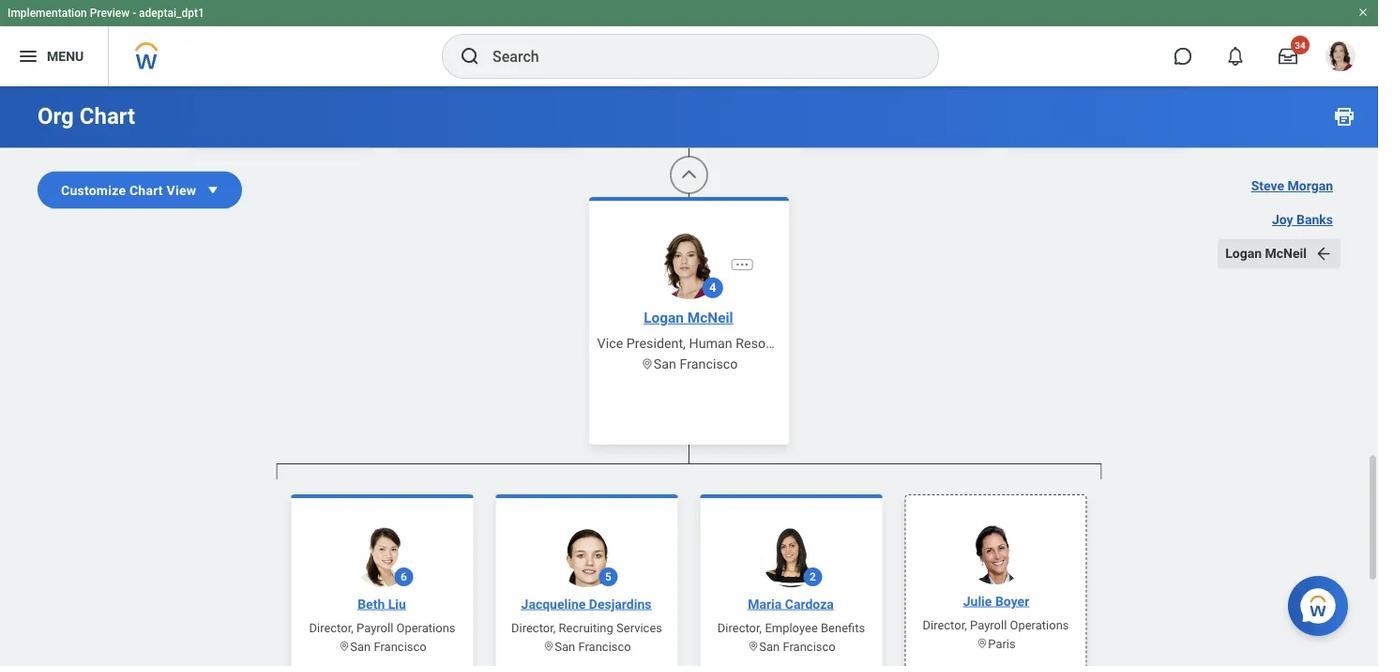 Task type: describe. For each thing, give the bounding box(es) containing it.
banks
[[1297, 212, 1334, 228]]

adeptai_dpt1
[[139, 7, 204, 20]]

logan mcneil inside button
[[1226, 246, 1308, 261]]

org
[[38, 103, 74, 130]]

logan mcneil link
[[636, 308, 742, 329]]

san francisco for cardoza
[[760, 640, 836, 654]]

san for maria
[[760, 640, 780, 654]]

francisco for desjardins
[[579, 640, 632, 654]]

san francisco for mcneil
[[654, 357, 738, 373]]

cardoza
[[786, 597, 834, 613]]

menu banner
[[0, 0, 1379, 86]]

joy banks
[[1273, 212, 1334, 228]]

chart for customize
[[129, 182, 163, 198]]

4
[[710, 281, 717, 296]]

maria cardoza
[[748, 597, 834, 613]]

director, employee benefits
[[718, 621, 866, 636]]

location image for maria
[[747, 641, 760, 653]]

beth
[[358, 597, 385, 613]]

34
[[1296, 39, 1306, 51]]

-
[[133, 7, 136, 20]]

benefits
[[821, 621, 866, 636]]

arrow left image
[[1315, 245, 1334, 263]]

0 horizontal spatial mcneil
[[688, 310, 734, 327]]

implementation
[[8, 7, 87, 20]]

san for jacqueline
[[555, 640, 576, 654]]

logan inside logan mcneil link
[[644, 310, 684, 327]]

preview
[[90, 7, 130, 20]]

customize chart view button
[[38, 171, 242, 209]]

steve morgan button
[[1244, 171, 1341, 201]]

customize chart view
[[61, 182, 196, 198]]

joy
[[1273, 212, 1294, 228]]

recruiting
[[559, 621, 614, 636]]

logan inside logan mcneil button
[[1226, 246, 1263, 261]]

org chart
[[38, 103, 135, 130]]

implementation preview -   adeptai_dpt1
[[8, 7, 204, 20]]

logan mcneil button
[[1219, 239, 1341, 269]]

related actions image
[[735, 257, 750, 273]]

jacqueline desjardins
[[522, 597, 652, 613]]

vice president, human resources
[[598, 336, 799, 352]]

view
[[167, 182, 196, 198]]

boyer
[[996, 594, 1030, 610]]

profile logan mcneil image
[[1326, 41, 1356, 75]]

julie
[[964, 594, 993, 610]]

liu
[[388, 597, 406, 613]]

maria cardoza link
[[741, 596, 842, 614]]

inbox large image
[[1279, 47, 1298, 66]]

director, for jacqueline desjardins
[[512, 621, 556, 636]]

2
[[810, 571, 817, 584]]

resources
[[736, 336, 799, 352]]

customize
[[61, 182, 126, 198]]

beth liu
[[358, 597, 406, 613]]

francisco for mcneil
[[680, 357, 738, 373]]

san francisco for desjardins
[[555, 640, 632, 654]]

payroll for julie
[[971, 619, 1008, 633]]

morgan
[[1288, 178, 1334, 194]]

org chart main content
[[0, 0, 1379, 666]]



Task type: vqa. For each thing, say whether or not it's contained in the screenshot.
New
no



Task type: locate. For each thing, give the bounding box(es) containing it.
francisco
[[680, 357, 738, 373], [374, 640, 427, 654], [579, 640, 632, 654], [783, 640, 836, 654]]

location image down director, employee benefits
[[747, 641, 760, 653]]

location image for beth
[[338, 641, 350, 653]]

francisco down employee
[[783, 640, 836, 654]]

menu
[[47, 48, 84, 64]]

director, down julie at the right bottom
[[923, 619, 968, 633]]

menu button
[[0, 26, 108, 86]]

jacqueline desjardins link
[[514, 596, 659, 614]]

0 horizontal spatial operations
[[397, 621, 456, 636]]

0 vertical spatial chart
[[80, 103, 135, 130]]

chart left view
[[129, 182, 163, 198]]

director, payroll operations for beth
[[309, 621, 456, 636]]

director, for julie boyer
[[923, 619, 968, 633]]

0 vertical spatial logan
[[1226, 246, 1263, 261]]

location image for jacqueline
[[543, 641, 555, 653]]

francisco down human
[[680, 357, 738, 373]]

payroll
[[971, 619, 1008, 633], [357, 621, 394, 636]]

human
[[689, 336, 733, 352]]

julie boyer link
[[956, 593, 1038, 612]]

san francisco for liu
[[350, 640, 427, 654]]

jacqueline
[[522, 597, 586, 613]]

president,
[[627, 336, 686, 352]]

logan down steve
[[1226, 246, 1263, 261]]

0 horizontal spatial payroll
[[357, 621, 394, 636]]

director, down maria
[[718, 621, 762, 636]]

0 horizontal spatial logan
[[644, 310, 684, 327]]

location image down julie at the right bottom
[[977, 638, 989, 651]]

director, recruiting services
[[512, 621, 663, 636]]

francisco for cardoza
[[783, 640, 836, 654]]

francisco down liu in the bottom of the page
[[374, 640, 427, 654]]

francisco down director, recruiting services
[[579, 640, 632, 654]]

san for logan
[[654, 357, 677, 373]]

print org chart image
[[1334, 105, 1356, 128]]

logan up president,
[[644, 310, 684, 327]]

san francisco down "vice president, human resources" at the bottom of page
[[654, 357, 738, 373]]

steve
[[1252, 178, 1285, 194]]

1 vertical spatial mcneil
[[688, 310, 734, 327]]

caret down image
[[204, 181, 223, 199]]

0 horizontal spatial director, payroll operations
[[309, 621, 456, 636]]

san for beth
[[350, 640, 371, 654]]

san francisco down director, recruiting services
[[555, 640, 632, 654]]

mcneil
[[1266, 246, 1308, 261], [688, 310, 734, 327]]

chart inside button
[[129, 182, 163, 198]]

1 horizontal spatial logan
[[1226, 246, 1263, 261]]

6
[[401, 571, 407, 584]]

1 vertical spatial chart
[[129, 182, 163, 198]]

desjardins
[[589, 597, 652, 613]]

paris
[[989, 637, 1016, 651]]

san francisco down beth liu link
[[350, 640, 427, 654]]

chevron up image
[[680, 166, 699, 184]]

chart for org
[[80, 103, 135, 130]]

director, for beth liu
[[309, 621, 354, 636]]

0 horizontal spatial logan mcneil
[[644, 310, 734, 327]]

director, payroll operations down beth liu link
[[309, 621, 456, 636]]

payroll for beth
[[357, 621, 394, 636]]

payroll up paris
[[971, 619, 1008, 633]]

operations for liu
[[397, 621, 456, 636]]

san down "beth"
[[350, 640, 371, 654]]

employee
[[765, 621, 818, 636]]

location image
[[641, 358, 654, 372], [977, 638, 989, 651], [338, 641, 350, 653], [543, 641, 555, 653], [747, 641, 760, 653]]

steve morgan
[[1252, 178, 1334, 194]]

mcneil inside button
[[1266, 246, 1308, 261]]

logan mcneil down "joy"
[[1226, 246, 1308, 261]]

1 horizontal spatial payroll
[[971, 619, 1008, 633]]

san francisco down employee
[[760, 640, 836, 654]]

close environment banner image
[[1358, 7, 1370, 18]]

0 vertical spatial logan mcneil
[[1226, 246, 1308, 261]]

director, payroll operations up paris
[[923, 619, 1070, 633]]

services
[[617, 621, 663, 636]]

mcneil up human
[[688, 310, 734, 327]]

1 horizontal spatial operations
[[1011, 619, 1070, 633]]

5
[[606, 571, 612, 584]]

location image for logan
[[641, 358, 654, 372]]

1 horizontal spatial director, payroll operations
[[923, 619, 1070, 633]]

0 vertical spatial mcneil
[[1266, 246, 1308, 261]]

san down president,
[[654, 357, 677, 373]]

francisco for liu
[[374, 640, 427, 654]]

chart right the org
[[80, 103, 135, 130]]

search image
[[459, 45, 482, 68]]

director,
[[923, 619, 968, 633], [309, 621, 354, 636], [512, 621, 556, 636], [718, 621, 762, 636]]

logan mcneil
[[1226, 246, 1308, 261], [644, 310, 734, 327]]

director, down beth liu link
[[309, 621, 354, 636]]

1 vertical spatial logan mcneil
[[644, 310, 734, 327]]

director, down jacqueline
[[512, 621, 556, 636]]

director, payroll operations for julie
[[923, 619, 1070, 633]]

location image down beth liu link
[[338, 641, 350, 653]]

logan
[[1226, 246, 1263, 261], [644, 310, 684, 327]]

san francisco
[[654, 357, 738, 373], [350, 640, 427, 654], [555, 640, 632, 654], [760, 640, 836, 654]]

beth liu link
[[350, 596, 414, 614]]

Search Workday  search field
[[493, 36, 900, 77]]

34 button
[[1268, 36, 1310, 77]]

operations for boyer
[[1011, 619, 1070, 633]]

location image down president,
[[641, 358, 654, 372]]

logan mcneil up "vice president, human resources" at the bottom of page
[[644, 310, 734, 327]]

vice
[[598, 336, 624, 352]]

payroll down "beth"
[[357, 621, 394, 636]]

san down director, employee benefits
[[760, 640, 780, 654]]

operations down liu in the bottom of the page
[[397, 621, 456, 636]]

1 vertical spatial logan
[[644, 310, 684, 327]]

director, for maria cardoza
[[718, 621, 762, 636]]

location image down director, recruiting services
[[543, 641, 555, 653]]

san down the 'recruiting' on the left bottom of the page
[[555, 640, 576, 654]]

san
[[654, 357, 677, 373], [350, 640, 371, 654], [555, 640, 576, 654], [760, 640, 780, 654]]

justify image
[[17, 45, 39, 68]]

operations
[[1011, 619, 1070, 633], [397, 621, 456, 636]]

joy banks button
[[1265, 205, 1341, 235]]

julie boyer
[[964, 594, 1030, 610]]

location image for julie
[[977, 638, 989, 651]]

1 horizontal spatial mcneil
[[1266, 246, 1308, 261]]

chart
[[80, 103, 135, 130], [129, 182, 163, 198]]

operations down "boyer"
[[1011, 619, 1070, 633]]

director, payroll operations
[[923, 619, 1070, 633], [309, 621, 456, 636]]

logan mcneil, logan mcneil, 4 direct reports element
[[276, 480, 1103, 666]]

mcneil down "joy"
[[1266, 246, 1308, 261]]

1 horizontal spatial logan mcneil
[[1226, 246, 1308, 261]]

maria
[[748, 597, 782, 613]]

notifications large image
[[1227, 47, 1246, 66]]



